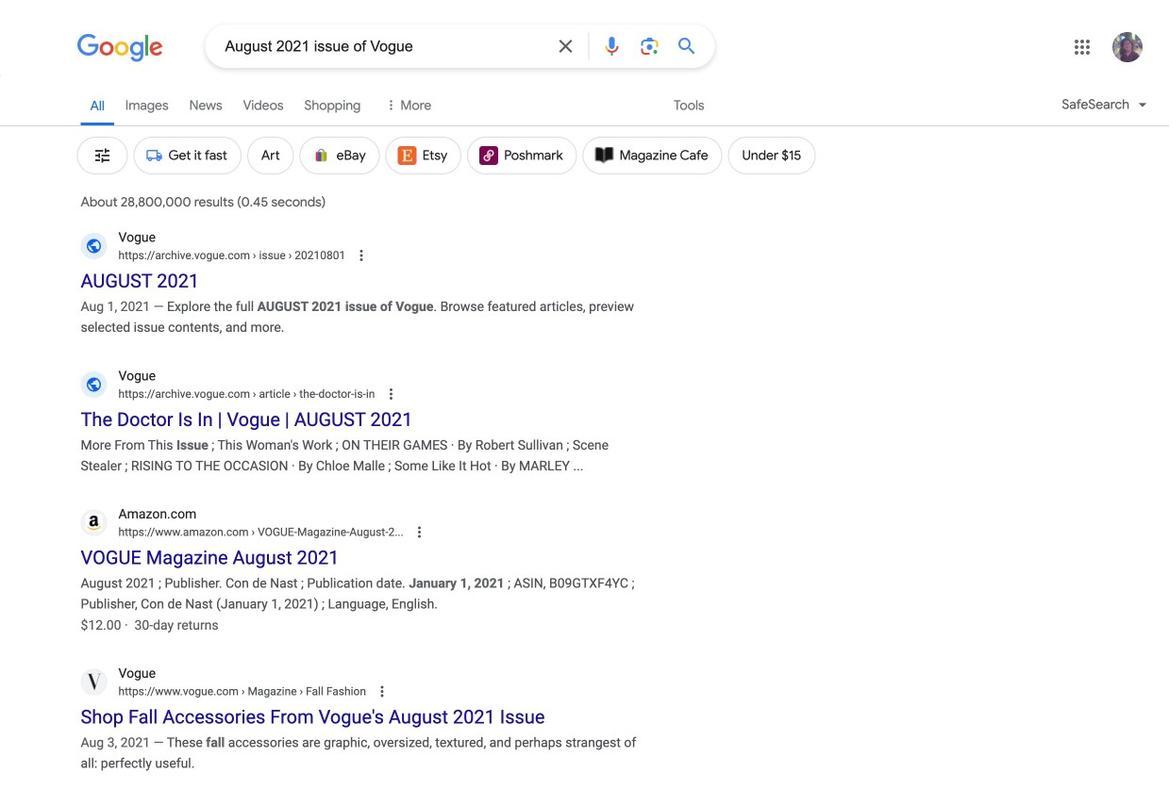 Task type: describe. For each thing, give the bounding box(es) containing it.
Search text field
[[225, 36, 543, 59]]

ebay image
[[312, 146, 331, 165]]

search by image image
[[638, 35, 661, 58]]

search by voice image
[[601, 35, 623, 58]]

magazine cafe image
[[595, 146, 614, 165]]

google image
[[77, 34, 164, 62]]



Task type: vqa. For each thing, say whether or not it's contained in the screenshot.
search field
yes



Task type: locate. For each thing, give the bounding box(es) containing it.
etsy image
[[398, 146, 417, 165]]

None text field
[[250, 249, 346, 262], [250, 388, 375, 401], [118, 524, 404, 541], [239, 685, 366, 699], [250, 249, 346, 262], [250, 388, 375, 401], [118, 524, 404, 541], [239, 685, 366, 699]]

poshmark image
[[480, 146, 498, 165]]

navigation
[[0, 83, 1169, 137]]

None text field
[[118, 247, 346, 264], [118, 386, 375, 403], [249, 526, 404, 539], [118, 684, 366, 701], [118, 247, 346, 264], [118, 386, 375, 403], [249, 526, 404, 539], [118, 684, 366, 701]]

None search field
[[0, 24, 715, 68]]



